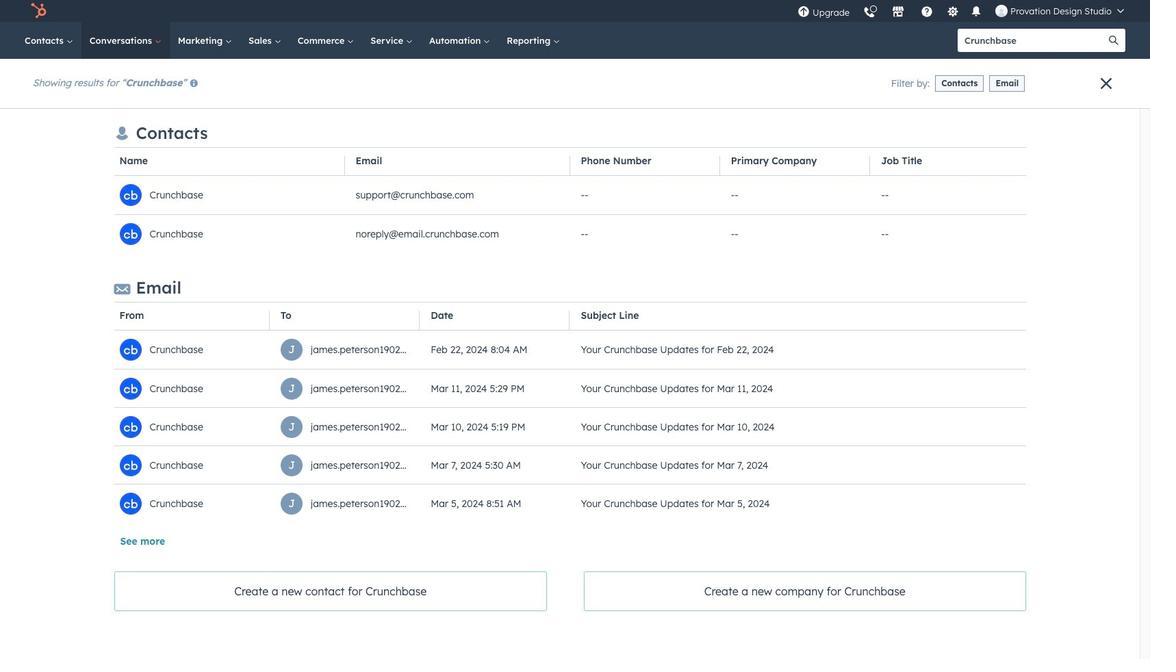 Task type: vqa. For each thing, say whether or not it's contained in the screenshot.
row group
yes



Task type: describe. For each thing, give the bounding box(es) containing it.
Search HubSpot search field
[[958, 29, 1102, 52]]

email from squarespace with subject create your squarespace website row
[[161, 100, 714, 173]]

email from sprouts farmers market with subject 🗞️ here's your weekly ad row
[[161, 463, 1150, 535]]

email from figma with subject welcome to figjam row
[[161, 390, 1120, 463]]

email from shonen jump with subject search and destroy in sleepy princess! row
[[161, 245, 1150, 318]]

email from nbr with subject nbr heads up: key du val director leaves as investors consider their options row
[[161, 535, 1150, 608]]

email from xero support with subject confirm a xero login row
[[161, 318, 1091, 390]]

marketplaces image
[[892, 6, 905, 18]]

link opens in a new window image
[[800, 396, 809, 408]]



Task type: locate. For each thing, give the bounding box(es) containing it.
menu
[[791, 0, 1134, 22]]

group
[[1089, 68, 1139, 90]]

link opens in a new window image
[[800, 398, 809, 406]]

you're available image
[[11, 98, 16, 104]]

email from going with subject 😉 charleston —  $195 to $197 (apr-may / jul) row
[[161, 173, 1062, 245]]

james peterson image
[[996, 5, 1008, 17]]

main content
[[161, 59, 1150, 659]]

row group
[[161, 100, 1150, 659]]



